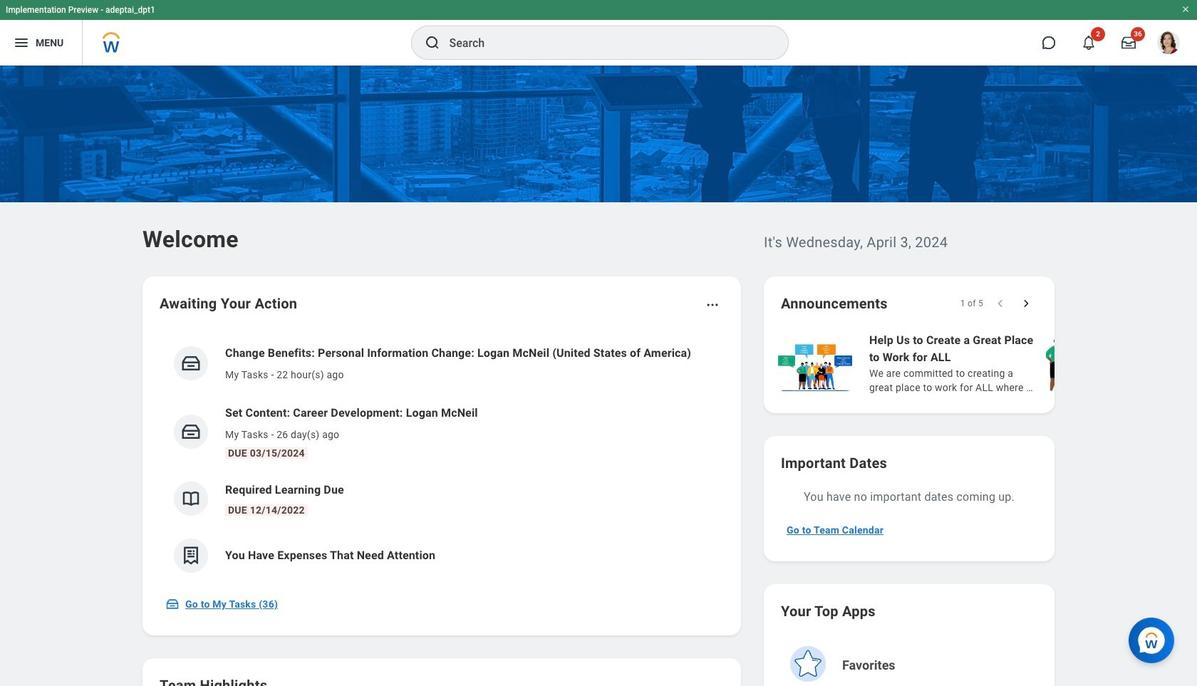 Task type: locate. For each thing, give the bounding box(es) containing it.
0 vertical spatial inbox image
[[180, 421, 202, 443]]

inbox image
[[180, 353, 202, 374]]

inbox image inside list
[[180, 421, 202, 443]]

status
[[960, 298, 984, 309]]

inbox image
[[180, 421, 202, 443], [165, 597, 180, 612]]

dashboard expenses image
[[180, 545, 202, 567]]

1 horizontal spatial inbox image
[[180, 421, 202, 443]]

0 horizontal spatial inbox image
[[165, 597, 180, 612]]

list
[[775, 331, 1197, 396], [160, 334, 724, 584]]

main content
[[0, 66, 1197, 686]]

banner
[[0, 0, 1197, 66]]

search image
[[424, 34, 441, 51]]

notifications large image
[[1082, 36, 1096, 50]]

1 vertical spatial inbox image
[[165, 597, 180, 612]]

close environment banner image
[[1182, 5, 1190, 14]]

1 horizontal spatial list
[[775, 331, 1197, 396]]



Task type: vqa. For each thing, say whether or not it's contained in the screenshot.
Holiday in Holiday Veterans Day
no



Task type: describe. For each thing, give the bounding box(es) containing it.
book open image
[[180, 488, 202, 510]]

chevron right small image
[[1019, 296, 1033, 311]]

0 horizontal spatial list
[[160, 334, 724, 584]]

Search Workday  search field
[[449, 27, 759, 58]]

related actions image
[[706, 298, 720, 312]]

chevron left small image
[[994, 296, 1008, 311]]

profile logan mcneil image
[[1157, 31, 1180, 57]]

inbox large image
[[1122, 36, 1136, 50]]

justify image
[[13, 34, 30, 51]]



